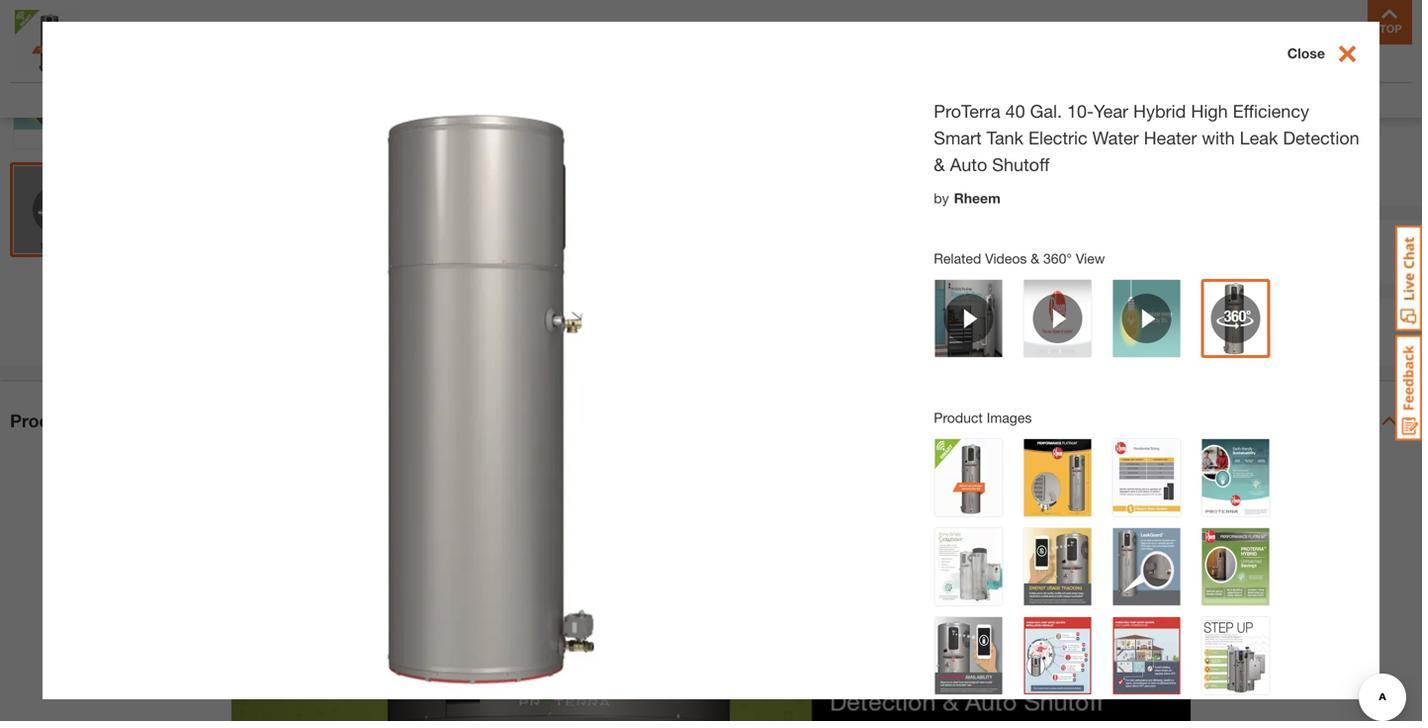 Task type: describe. For each thing, give the bounding box(es) containing it.
related
[[934, 250, 982, 266]]

product details
[[10, 410, 141, 431]]

customer
[[1146, 91, 1207, 108]]

add to cart
[[1096, 242, 1182, 261]]

free & easy returns in store or online return this item within 90 days of purchase. read return policy
[[898, 311, 1295, 353]]

& inside proterra 40 gal. 10-year hybrid high efficiency smart tank electric water heater with leak detection & auto shutoff
[[934, 154, 945, 175]]

5 year / $75.00
[[927, 101, 1034, 120]]

no
[[927, 137, 948, 155]]

close button
[[1288, 41, 1380, 68]]

1 vertical spatial &
[[1031, 250, 1040, 266]]

or
[[1146, 311, 1164, 332]]

store
[[1096, 311, 1141, 332]]

what to expect button
[[899, 172, 1028, 196]]

360°
[[1044, 250, 1072, 266]]

read return policy link
[[1176, 335, 1295, 356]]

by
[[934, 190, 949, 206]]

reviews
[[1210, 91, 1262, 108]]

with
[[1202, 127, 1235, 148]]

option group containing 5 year /
[[892, 93, 1050, 164]]

+ button
[[934, 230, 976, 272]]

free
[[898, 311, 935, 332]]

what
[[899, 172, 936, 191]]

close
[[1288, 45, 1325, 61]]

water
[[1093, 127, 1139, 148]]

1 horizontal spatial 312741469_s01 image
[[120, 0, 713, 232]]

product for product details
[[10, 410, 77, 431]]

details
[[82, 410, 141, 431]]

product image image
[[15, 10, 79, 74]]

gal.
[[1030, 100, 1062, 122]]

add to cart button
[[992, 230, 1267, 274]]

read
[[1176, 337, 1208, 353]]

efficiency
[[1233, 100, 1310, 122]]

proterra 40 gal. 10-year hybrid high efficiency smart tank electric water heater with leak detection & auto shutoff
[[934, 100, 1360, 175]]

smart
[[934, 127, 982, 148]]

6320920709112 image
[[14, 61, 101, 149]]

90
[[1040, 337, 1055, 353]]

to for what
[[940, 172, 954, 191]]

leak
[[1240, 127, 1278, 148]]

to for add
[[1130, 242, 1145, 261]]

hybrid
[[1134, 100, 1186, 122]]

+
[[948, 237, 962, 265]]

days
[[1059, 337, 1090, 353]]

cart
[[1150, 242, 1182, 261]]

customer reviews
[[1146, 91, 1262, 108]]

policy
[[1258, 337, 1295, 353]]

0 horizontal spatial 312741469_s01 image
[[14, 166, 101, 253]]

purchase.
[[1110, 337, 1171, 353]]



Task type: vqa. For each thing, say whether or not it's contained in the screenshot.
Make a plain set of wooden spoons one-of-a-kind with this easy DIY project on the bottom left of the page
no



Task type: locate. For each thing, give the bounding box(es) containing it.
to
[[940, 172, 954, 191], [1130, 242, 1145, 261]]

related videos & 360° view
[[934, 250, 1105, 266]]

online
[[1169, 311, 1223, 332]]

return right read
[[1212, 337, 1254, 353]]

0 vertical spatial &
[[934, 154, 945, 175]]

& inside free & easy returns in store or online return this item within 90 days of purchase. read return policy
[[940, 311, 952, 332]]

electric
[[1029, 127, 1088, 148]]

in
[[1075, 311, 1091, 332]]

1 return from the left
[[898, 337, 939, 353]]

live chat image
[[1396, 226, 1422, 331]]

product for product images
[[934, 409, 983, 426]]

360 image
[[192, 98, 785, 691]]

0 horizontal spatial product
[[10, 410, 77, 431]]

top button
[[1368, 0, 1413, 45]]

no thanks
[[927, 137, 999, 155]]

rheem
[[954, 190, 1001, 206]]

0 horizontal spatial to
[[940, 172, 954, 191]]

year left /
[[941, 101, 971, 120]]

easy
[[957, 311, 998, 332]]

0 vertical spatial to
[[940, 172, 954, 191]]

/
[[976, 101, 981, 120]]

product images
[[934, 409, 1032, 426]]

view
[[1076, 250, 1105, 266]]

product inside the product details button
[[10, 410, 77, 431]]

year
[[1094, 100, 1129, 122], [941, 101, 971, 120]]

close image
[[1325, 41, 1360, 66]]

1 horizontal spatial to
[[1130, 242, 1145, 261]]

heater
[[1144, 127, 1197, 148]]

proterra
[[934, 100, 1001, 122]]

option group
[[892, 93, 1050, 164]]

product inside proterra 40 gal. 10-year hybrid high efficiency smart tank electric water heater with leak detection & auto shutoff main content
[[934, 409, 983, 426]]

&
[[934, 154, 945, 175], [1031, 250, 1040, 266], [940, 311, 952, 332]]

tank
[[987, 127, 1024, 148]]

add
[[1096, 242, 1126, 261]]

auto
[[950, 154, 988, 175]]

product left images
[[934, 409, 983, 426]]

year inside proterra 40 gal. 10-year hybrid high efficiency smart tank electric water heater with leak detection & auto shutoff
[[1094, 100, 1129, 122]]

0 horizontal spatial year
[[941, 101, 971, 120]]

5
[[927, 101, 936, 120]]

product
[[934, 409, 983, 426], [10, 410, 77, 431]]

2 vertical spatial &
[[940, 311, 952, 332]]

& left '360°'
[[1031, 250, 1040, 266]]

1 horizontal spatial product
[[934, 409, 983, 426]]

year up water
[[1094, 100, 1129, 122]]

by rheem
[[934, 190, 1001, 206]]

6249856066001 image
[[14, 0, 101, 44]]

item
[[969, 337, 996, 353]]

1 vertical spatial to
[[1130, 242, 1145, 261]]

of
[[1094, 337, 1106, 353]]

year inside option group
[[941, 101, 971, 120]]

return down free
[[898, 337, 939, 353]]

312741469_s01 image
[[120, 0, 713, 232], [14, 166, 101, 253]]

2 return from the left
[[1212, 337, 1254, 353]]

None field
[[893, 230, 934, 272]]

10-
[[1067, 100, 1094, 122]]

shutoff
[[992, 154, 1050, 175]]

what to expect
[[899, 172, 1008, 191]]

feedback link image
[[1396, 334, 1422, 441]]

40
[[1006, 100, 1025, 122]]

within
[[1000, 337, 1036, 353]]

returns
[[1003, 311, 1070, 332]]

thanks
[[952, 137, 999, 155]]

0 horizontal spatial return
[[898, 337, 939, 353]]

images
[[987, 409, 1032, 426]]

1 horizontal spatial return
[[1212, 337, 1254, 353]]

this
[[943, 337, 965, 353]]

return
[[898, 337, 939, 353], [1212, 337, 1254, 353]]

customer reviews button
[[1146, 89, 1262, 110], [1146, 89, 1262, 110]]

to inside button
[[1130, 242, 1145, 261]]

product details button
[[0, 381, 1422, 461]]

videos
[[985, 250, 1027, 266]]

1 horizontal spatial year
[[1094, 100, 1129, 122]]

to inside button
[[940, 172, 954, 191]]

& left 'auto' on the right of the page
[[934, 154, 945, 175]]

expect
[[958, 172, 1008, 191]]

product left details
[[10, 410, 77, 431]]

$75.00
[[985, 101, 1034, 120]]

proterra 40 gal. 10-year hybrid high efficiency smart tank electric water heater with leak detection & auto shutoff main content
[[0, 0, 1422, 721]]

& up the this
[[940, 311, 952, 332]]

detection
[[1283, 127, 1360, 148]]

high
[[1191, 100, 1228, 122]]



